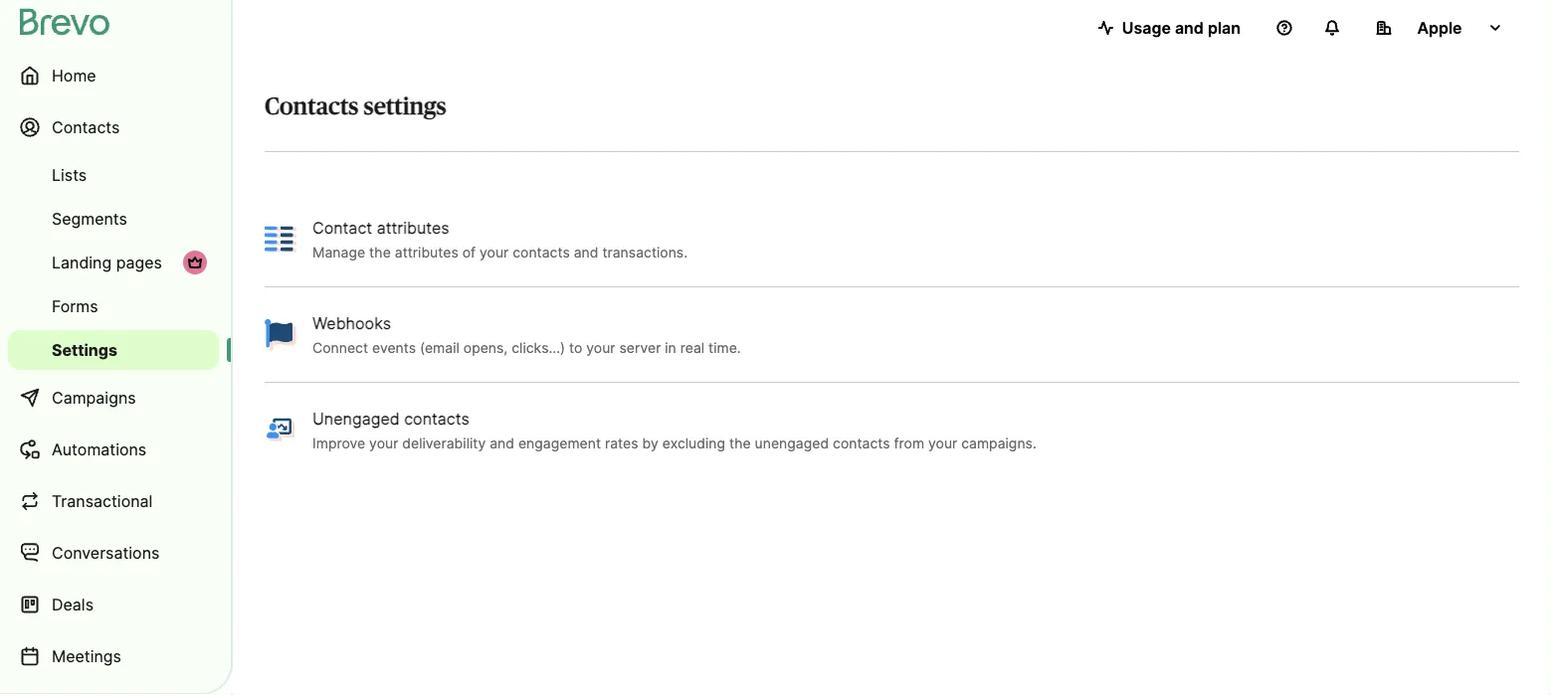 Task type: vqa. For each thing, say whether or not it's contained in the screenshot.
meetings
yes



Task type: locate. For each thing, give the bounding box(es) containing it.
0 vertical spatial contacts
[[513, 244, 570, 261]]

attributes
[[377, 218, 450, 237], [395, 244, 459, 261]]

segments link
[[8, 199, 219, 239]]

1 vertical spatial and
[[574, 244, 599, 261]]

and inside "usage and plan" button
[[1175, 18, 1204, 37]]

and left plan
[[1175, 18, 1204, 37]]

the right excluding
[[729, 435, 751, 452]]

2 vertical spatial and
[[490, 435, 514, 452]]

your right 'to'
[[587, 339, 616, 356]]

settings link
[[8, 330, 219, 370]]

contacts
[[265, 96, 359, 119], [52, 117, 120, 137]]

your inside webhooks connect events (email opens, clicks…) to your server in real time.
[[587, 339, 616, 356]]

contact attributes manage the attributes of your contacts and transactions.
[[313, 218, 688, 261]]

1 vertical spatial the
[[729, 435, 751, 452]]

and inside the contact attributes manage the attributes of your contacts and transactions.
[[574, 244, 599, 261]]

2 horizontal spatial contacts
[[833, 435, 890, 452]]

2 vertical spatial contacts
[[833, 435, 890, 452]]

attributes left of
[[395, 244, 459, 261]]

improve
[[313, 435, 365, 452]]

the right manage
[[369, 244, 391, 261]]

unengaged
[[755, 435, 829, 452]]

contacts
[[513, 244, 570, 261], [404, 409, 470, 428], [833, 435, 890, 452]]

contacts up deliverability
[[404, 409, 470, 428]]

contacts settings
[[265, 96, 446, 119]]

0 horizontal spatial contacts
[[404, 409, 470, 428]]

1 vertical spatial contacts
[[404, 409, 470, 428]]

lists link
[[8, 155, 219, 195]]

contact
[[313, 218, 372, 237]]

apple button
[[1361, 8, 1520, 48]]

clicks…)
[[512, 339, 565, 356]]

contacts left from
[[833, 435, 890, 452]]

meetings
[[52, 647, 121, 666]]

contacts up lists
[[52, 117, 120, 137]]

1 horizontal spatial and
[[574, 244, 599, 261]]

and left transactions. on the top
[[574, 244, 599, 261]]

connect
[[313, 339, 368, 356]]

attributes right contact
[[377, 218, 450, 237]]

1 horizontal spatial contacts
[[265, 96, 359, 119]]

0 horizontal spatial and
[[490, 435, 514, 452]]

automations
[[52, 440, 147, 459]]

2 horizontal spatial and
[[1175, 18, 1204, 37]]

campaigns
[[52, 388, 136, 408]]

1 horizontal spatial the
[[729, 435, 751, 452]]

0 vertical spatial the
[[369, 244, 391, 261]]

the
[[369, 244, 391, 261], [729, 435, 751, 452]]

server
[[620, 339, 661, 356]]

and
[[1175, 18, 1204, 37], [574, 244, 599, 261], [490, 435, 514, 452]]

conversations
[[52, 543, 160, 563]]

and left engagement
[[490, 435, 514, 452]]

transactional link
[[8, 478, 219, 526]]

automations link
[[8, 426, 219, 474]]

contacts right of
[[513, 244, 570, 261]]

your right of
[[480, 244, 509, 261]]

contacts for contacts
[[52, 117, 120, 137]]

usage
[[1122, 18, 1171, 37]]

your
[[480, 244, 509, 261], [587, 339, 616, 356], [369, 435, 398, 452], [929, 435, 958, 452]]

0 vertical spatial and
[[1175, 18, 1204, 37]]

and inside unengaged contacts improve your deliverability and engagement rates by excluding the unengaged contacts from your campaigns.
[[490, 435, 514, 452]]

settings
[[52, 340, 117, 360]]

home
[[52, 66, 96, 85]]

apple
[[1418, 18, 1463, 37]]

the inside unengaged contacts improve your deliverability and engagement rates by excluding the unengaged contacts from your campaigns.
[[729, 435, 751, 452]]

0 horizontal spatial contacts
[[52, 117, 120, 137]]

unengaged contacts improve your deliverability and engagement rates by excluding the unengaged contacts from your campaigns.
[[313, 409, 1037, 452]]

contacts left settings at the top of page
[[265, 96, 359, 119]]

0 horizontal spatial the
[[369, 244, 391, 261]]

your right from
[[929, 435, 958, 452]]

the inside the contact attributes manage the attributes of your contacts and transactions.
[[369, 244, 391, 261]]

1 horizontal spatial contacts
[[513, 244, 570, 261]]

contacts for contacts settings
[[265, 96, 359, 119]]

left___rvooi image
[[187, 255, 203, 271]]

deals
[[52, 595, 94, 615]]

segments
[[52, 209, 127, 228]]

lists
[[52, 165, 87, 185]]



Task type: describe. For each thing, give the bounding box(es) containing it.
settings
[[364, 96, 446, 119]]

usage and plan button
[[1083, 8, 1257, 48]]

manage
[[313, 244, 365, 261]]

contacts link
[[8, 104, 219, 151]]

rates
[[605, 435, 639, 452]]

meetings link
[[8, 633, 219, 681]]

opens,
[[464, 339, 508, 356]]

usage and plan
[[1122, 18, 1241, 37]]

engagement
[[518, 435, 601, 452]]

from
[[894, 435, 925, 452]]

conversations link
[[8, 529, 219, 577]]

campaigns.
[[962, 435, 1037, 452]]

webhooks connect events (email opens, clicks…) to your server in real time.
[[313, 313, 741, 356]]

landing pages link
[[8, 243, 219, 283]]

to
[[569, 339, 583, 356]]

excluding
[[663, 435, 726, 452]]

time.
[[709, 339, 741, 356]]

deals link
[[8, 581, 219, 629]]

campaigns link
[[8, 374, 219, 422]]

by
[[642, 435, 659, 452]]

forms link
[[8, 287, 219, 326]]

deliverability
[[402, 435, 486, 452]]

contacts inside the contact attributes manage the attributes of your contacts and transactions.
[[513, 244, 570, 261]]

home link
[[8, 52, 219, 100]]

forms
[[52, 297, 98, 316]]

pages
[[116, 253, 162, 272]]

landing pages
[[52, 253, 162, 272]]

your down the unengaged
[[369, 435, 398, 452]]

real
[[681, 339, 705, 356]]

in
[[665, 339, 677, 356]]

1 vertical spatial attributes
[[395, 244, 459, 261]]

of
[[462, 244, 476, 261]]

0 vertical spatial attributes
[[377, 218, 450, 237]]

(email
[[420, 339, 460, 356]]

transactional
[[52, 492, 153, 511]]

events
[[372, 339, 416, 356]]

your inside the contact attributes manage the attributes of your contacts and transactions.
[[480, 244, 509, 261]]

plan
[[1208, 18, 1241, 37]]

transactions.
[[603, 244, 688, 261]]

unengaged
[[313, 409, 400, 428]]

landing
[[52, 253, 112, 272]]

webhooks
[[313, 313, 391, 333]]



